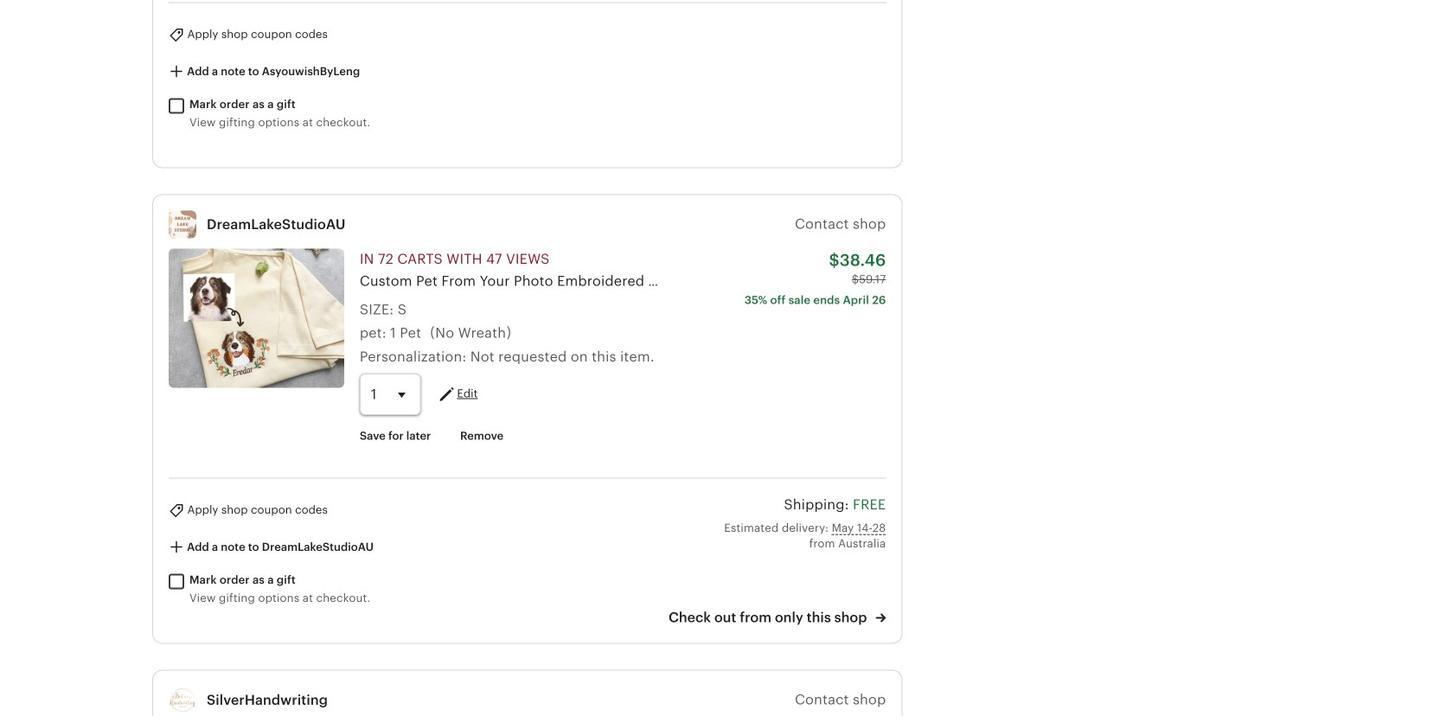 Task type: describe. For each thing, give the bounding box(es) containing it.
dreamlakestudioau image
[[169, 210, 196, 238]]

custom pet from your photo embroidered shirt,personalized dog shirt,custom pet portrait gift,embroidered cat t shirt,custom gifts image
[[169, 249, 344, 388]]



Task type: vqa. For each thing, say whether or not it's contained in the screenshot.
item to the right
no



Task type: locate. For each thing, give the bounding box(es) containing it.
silverhandwriting image
[[169, 686, 196, 714]]



